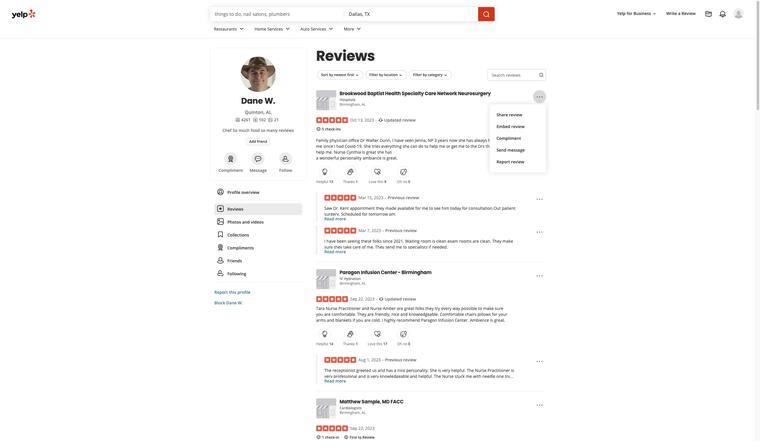 Task type: describe. For each thing, give the bounding box(es) containing it.
screen
[[414, 391, 427, 397]]

they inside tara nurse practitioner and nurse amber are great folks they try every way possible to make sure you are comfortable. they are friendly, nice and knowledgeable. comfortable chairs pillows for your arms and blankets if you are cold. i highly recommend paragon infusion center. ambience is great.
[[425, 306, 434, 311]]

menu inside region
[[490, 104, 546, 173]]

available
[[397, 206, 414, 211]]

business
[[634, 11, 651, 16]]

compliment image
[[227, 155, 234, 163]]

check- for in
[[325, 435, 336, 440]]

0 vertical spatial reviews
[[506, 72, 521, 78]]

and up attentive.infusions.
[[410, 374, 417, 379]]

5 star rating image up 1 check-in
[[316, 426, 348, 432]]

and up recommend
[[400, 312, 408, 317]]

very down professional
[[341, 380, 349, 385]]

updated review for specialty
[[384, 117, 416, 123]]

2 vertical spatial previous review
[[385, 357, 417, 363]]

big
[[407, 391, 413, 397]]

today
[[450, 206, 461, 211]]

check- for ins
[[325, 127, 336, 132]]

menu image for i have been seeing these folks since 2021. waiting room is clean exam rooms are clean. they make sure they take care of me. they send me to specialists if needed. read more
[[536, 229, 543, 236]]

16 update v2 image
[[378, 118, 383, 123]]

16 photos v2 image
[[268, 118, 273, 122]]

saw
[[324, 206, 332, 211]]

2023 right 15,
[[374, 195, 383, 201]]

she right now
[[459, 138, 465, 143]]

nurse up friendly,
[[370, 306, 382, 311]]

saw dr. kent appointment they made available for me to see him today for consultation.out patient surgery. scheduled for tomorrow am. read more
[[324, 206, 516, 222]]

previous review for available
[[388, 195, 419, 201]]

personality
[[340, 155, 362, 161]]

a inside family physician office dr walter dunn, i have seen jenna, np 3 years now she has always listened to me since i had covid-19. she tries everything she can do to help me or get me  to the drs that can help me. nurse cynthia is great she has a wonderful personality ambiance is great.
[[316, 155, 318, 161]]

services for auto services
[[311, 26, 326, 32]]

24 review v2 image
[[217, 205, 224, 212]]

possible.
[[432, 386, 449, 391]]

reviews element
[[253, 117, 266, 123]]

2 horizontal spatial help
[[430, 144, 438, 149]]

add
[[249, 139, 256, 144]]

cold.
[[372, 318, 381, 323]]

televisions.
[[428, 391, 449, 397]]

write
[[666, 11, 677, 16]]

much
[[239, 128, 250, 133]]

very up possible.
[[442, 368, 450, 373]]

matthew
[[340, 399, 361, 406]]

5
[[322, 127, 324, 132]]

for inside tara nurse practitioner and nurse amber are great folks they try every way possible to make sure you are comfortable. they are friendly, nice and knowledgeable. comfortable chairs pillows for your arms and blankets if you are cold. i highly recommend paragon infusion center. ambience is great.
[[492, 312, 498, 317]]

receptionist
[[333, 368, 355, 373]]

al inside matthew sample, md facc cardiologists birmingham, al
[[362, 411, 366, 416]]

and right arms
[[327, 318, 334, 323]]

2023 right 1,
[[371, 357, 381, 363]]

very up the passes
[[470, 386, 478, 391]]

oh for 9
[[397, 179, 402, 184]]

food
[[251, 128, 260, 133]]

to left the
[[466, 144, 470, 149]]

read inside i have been seeing these folks since 2021. waiting room is clean exam rooms are clean. they make sure they take care of me. they send me to specialists if needed. read more
[[324, 249, 334, 255]]

way
[[453, 306, 460, 311]]

services for home services
[[267, 26, 283, 32]]

consultation.out
[[469, 206, 501, 211]]

brookwood baptist health specialty care network neurosurgery hospitals birmingham, al
[[340, 90, 491, 107]]

chef  so much food so many reviews
[[223, 128, 294, 133]]

they inside "the receptionist greeted us and has a nice personality. she is very helpful. the nurse practitioner is very professional and is very knowledgeable and helpful. the nurse stuck me with needle one try she was very good knowledgeable and attentive.infusions. they are top notch in their care and do everything they can to help make you as comfortable as possible. the office very clean as well as their infusion area comfortable chairs with big screen televisions. the time passes by quickly."
[[346, 386, 354, 391]]

24 compliment v2 image
[[217, 244, 224, 251]]

filter by location button
[[366, 70, 407, 80]]

she down tries
[[377, 149, 384, 155]]

share review
[[497, 112, 522, 118]]

menu image for saw dr. kent appointment they made available for me to see him today for consultation.out patient surgery. scheduled for tomorrow am. read more
[[536, 196, 543, 203]]

the up possible.
[[434, 374, 441, 379]]

0 vertical spatial search image
[[483, 11, 490, 18]]

dane w. link
[[217, 95, 299, 107]]

listened
[[488, 138, 503, 143]]

can inside "the receptionist greeted us and has a nice personality. she is very helpful. the nurse practitioner is very professional and is very knowledgeable and helpful. the nurse stuck me with needle one try she was very good knowledgeable and attentive.infusions. they are top notch in their care and do everything they can to help make you as comfortable as possible. the office very clean as well as their infusion area comfortable chairs with big screen televisions. the time passes by quickly."
[[355, 386, 362, 391]]

2 as from the left
[[427, 386, 431, 391]]

for down appointment
[[362, 211, 368, 217]]

send message
[[497, 147, 525, 153]]

reviews inside 'link'
[[227, 206, 243, 212]]

make inside tara nurse practitioner and nurse amber are great folks they try every way possible to make sure you are comfortable. they are friendly, nice and knowledgeable. comfortable chairs pillows for your arms and blankets if you are cold. i highly recommend paragon infusion center. ambience is great.
[[483, 306, 494, 311]]

try inside "the receptionist greeted us and has a nice personality. she is very helpful. the nurse practitioner is very professional and is very knowledgeable and helpful. the nurse stuck me with needle one try she was very good knowledgeable and attentive.infusions. they are top notch in their care and do everything they can to help make you as comfortable as possible. the office very clean as well as their infusion area comfortable chairs with big screen televisions. the time passes by quickly."
[[505, 374, 510, 379]]

(17 reactions) element
[[383, 342, 387, 347]]

if inside i have been seeing these folks since 2021. waiting room is clean exam rooms are clean. they make sure they take care of me. they send me to specialists if needed. read more
[[429, 244, 431, 250]]

or
[[446, 144, 450, 149]]

and right the us
[[378, 368, 385, 373]]

1 horizontal spatial can
[[411, 144, 417, 149]]

great. inside family physician office dr walter dunn, i have seen jenna, np 3 years now she has always listened to me since i had covid-19. she tries everything she can do to help me or get me  to the drs that can help me. nurse cynthia is great she has a wonderful personality ambiance is great.
[[387, 155, 398, 161]]

they right clean.
[[492, 239, 502, 244]]

family physician office dr walter dunn, i have seen jenna, np 3 years now she has always listened to me since i had covid-19. she tries everything she can do to help me or get me  to the drs that can help me. nurse cynthia is great she has a wonderful personality ambiance is great.
[[316, 138, 508, 161]]

the up read more
[[324, 368, 332, 373]]

everything inside "the receptionist greeted us and has a nice personality. she is very helpful. the nurse practitioner is very professional and is very knowledgeable and helpful. the nurse stuck me with needle one try she was very good knowledgeable and attentive.infusions. they are top notch in their care and do everything they can to help make you as comfortable as possible. the office very clean as well as their infusion area comfortable chairs with big screen televisions. the time passes by quickly."
[[324, 386, 345, 391]]

they inside saw dr. kent appointment they made available for me to see him today for consultation.out patient surgery. scheduled for tomorrow am. read more
[[376, 206, 384, 211]]

24 chevron down v2 image for auto services
[[328, 25, 335, 32]]

0 vertical spatial their
[[479, 380, 488, 385]]

help inside "the receptionist greeted us and has a nice personality. she is very helpful. the nurse practitioner is very professional and is very knowledgeable and helpful. the nurse stuck me with needle one try she was very good knowledgeable and attentive.infusions. they are top notch in their care and do everything they can to help make you as comfortable as possible. the office very clean as well as their infusion area comfortable chairs with big screen televisions. the time passes by quickly."
[[368, 386, 376, 391]]

patient
[[502, 206, 516, 211]]

2021.
[[394, 239, 404, 244]]

review up available
[[406, 195, 419, 201]]

folks inside tara nurse practitioner and nurse amber are great folks they try every way possible to make sure you are comfortable. they are friendly, nice and knowledgeable. comfortable chairs pillows for your arms and blankets if you are cold. i highly recommend paragon infusion center. ambience is great.
[[415, 306, 424, 311]]

i left had
[[334, 144, 335, 149]]

notifications image
[[719, 11, 726, 18]]

24 following v2 image
[[217, 270, 224, 277]]

search reviews
[[492, 72, 521, 78]]

share review button
[[494, 109, 541, 121]]

1 vertical spatial dane
[[226, 300, 237, 306]]

4 as from the left
[[505, 386, 509, 391]]

0 vertical spatial a
[[678, 11, 681, 16]]

sort
[[321, 72, 328, 77]]

and left amber
[[362, 306, 369, 311]]

reviews link
[[214, 203, 302, 215]]

read more button for have
[[324, 249, 346, 255]]

updated for health
[[384, 117, 401, 123]]

she down seen on the right top of the page
[[403, 144, 410, 149]]

area
[[351, 391, 360, 397]]

infusion inside tara nurse practitioner and nurse amber are great folks they try every way possible to make sure you are comfortable. they are friendly, nice and knowledgeable. comfortable chairs pillows for your arms and blankets if you are cold. i highly recommend paragon infusion center. ambience is great.
[[438, 318, 454, 323]]

yelp for business
[[617, 11, 651, 16]]

menu image for matthew sample, md facc
[[536, 402, 543, 409]]

5 check-ins
[[322, 127, 341, 132]]

more inside saw dr. kent appointment they made available for me to see him today for consultation.out patient surgery. scheduled for tomorrow am. read more
[[335, 216, 346, 222]]

16 chevron down v2 image for filter by location
[[398, 73, 403, 78]]

write a review link
[[664, 8, 698, 19]]

2 horizontal spatial can
[[495, 144, 501, 149]]

(1 reaction) element for love this 9
[[356, 179, 358, 184]]

one
[[497, 374, 504, 379]]

paragon inside paragon infusion center - birmingham iv hydration birmingham, al
[[340, 269, 360, 276]]

friend
[[257, 139, 267, 144]]

3 read more button from the top
[[324, 378, 346, 384]]

cardiologists
[[340, 406, 362, 411]]

was
[[332, 380, 340, 385]]

1 vertical spatial help
[[316, 149, 325, 155]]

0 for 17
[[408, 342, 410, 347]]

2023 up first to review
[[365, 426, 375, 431]]

practitioner inside "the receptionist greeted us and has a nice personality. she is very helpful. the nurse practitioner is very professional and is very knowledgeable and helpful. the nurse stuck me with needle one try she was very good knowledgeable and attentive.infusions. they are top notch in their care and do everything they can to help make you as comfortable as possible. the office very clean as well as their infusion area comfortable chairs with big screen televisions. the time passes by quickly."
[[488, 368, 510, 373]]

24 collections v2 image
[[217, 231, 224, 238]]

report review button
[[494, 156, 541, 168]]

love this 9
[[369, 179, 386, 184]]

she inside family physician office dr walter dunn, i have seen jenna, np 3 years now she has always listened to me since i had covid-19. she tries everything she can do to help me or get me  to the drs that can help me. nurse cynthia is great she has a wonderful personality ambiance is great.
[[364, 144, 371, 149]]

embed
[[497, 124, 510, 129]]

0 vertical spatial comfortable
[[403, 386, 426, 391]]

me right get
[[459, 144, 465, 149]]

brookwood
[[340, 90, 366, 97]]

auto services
[[301, 26, 326, 32]]

the receptionist greeted us and has a nice personality. she is very helpful. the nurse practitioner is very professional and is very knowledgeable and helpful. the nurse stuck me with needle one try she was very good knowledgeable and attentive.infusions. they are top notch in their care and do everything they can to help make you as comfortable as possible. the office very clean as well as their infusion area comfortable chairs with big screen televisions. the time passes by quickly.
[[324, 368, 514, 397]]

location
[[384, 72, 398, 77]]

0 vertical spatial knowledgeable
[[380, 374, 409, 379]]

1 vertical spatial helpful.
[[419, 374, 433, 379]]

seen
[[405, 138, 414, 143]]

and inside menu
[[242, 219, 250, 225]]

Near text field
[[349, 11, 474, 17]]

this for 17
[[376, 342, 382, 347]]

3 as from the left
[[491, 386, 495, 391]]

office inside family physician office dr walter dunn, i have seen jenna, np 3 years now she has always listened to me since i had covid-19. she tries everything she can do to help me or get me  to the drs that can help me. nurse cynthia is great she has a wonderful personality ambiance is great.
[[349, 138, 359, 143]]

1 menu image from the top
[[536, 93, 543, 100]]

personality.
[[406, 368, 429, 373]]

24 friends v2 image
[[217, 257, 224, 264]]

24 photos v2 image
[[217, 218, 224, 225]]

2023 right 13,
[[365, 117, 374, 123]]

care inside i have been seeing these folks since 2021. waiting room is clean exam rooms are clean. they make sure they take care of me. they send me to specialists if needed. read more
[[353, 244, 361, 250]]

1 for love this 9
[[356, 179, 358, 184]]

hospitals
[[340, 97, 356, 102]]

projects image
[[705, 11, 712, 18]]

in inside "the receptionist greeted us and has a nice personality. she is very helpful. the nurse practitioner is very professional and is very knowledgeable and helpful. the nurse stuck me with needle one try she was very good knowledgeable and attentive.infusions. they are top notch in their care and do everything they can to help make you as comfortable as possible. the office very clean as well as their infusion area comfortable chairs with big screen televisions. the time passes by quickly."
[[475, 380, 478, 385]]

embed review
[[497, 124, 525, 129]]

office inside "the receptionist greeted us and has a nice personality. she is very helpful. the nurse practitioner is very professional and is very knowledgeable and helpful. the nurse stuck me with needle one try she was very good knowledgeable and attentive.infusions. they are top notch in their care and do everything they can to help make you as comfortable as possible. the office very clean as well as their infusion area comfortable chairs with big screen televisions. the time passes by quickly."
[[459, 386, 469, 391]]

photos element
[[268, 117, 279, 123]]

has inside "the receptionist greeted us and has a nice personality. she is very helpful. the nurse practitioner is very professional and is very knowledgeable and helpful. the nurse stuck me with needle one try she was very good knowledgeable and attentive.infusions. they are top notch in their care and do everything they can to help make you as comfortable as possible. the office very clean as well as their infusion area comfortable chairs with big screen televisions. the time passes by quickly."
[[386, 368, 393, 373]]

have inside family physician office dr walter dunn, i have seen jenna, np 3 years now she has always listened to me since i had covid-19. she tries everything she can do to help me or get me  to the drs that can help me. nurse cynthia is great she has a wonderful personality ambiance is great.
[[395, 138, 404, 143]]

clean inside i have been seeing these folks since 2021. waiting room is clean exam rooms are clean. they make sure they take care of me. they send me to specialists if needed. read more
[[436, 239, 447, 244]]

cardiologists link
[[340, 406, 362, 411]]

16 friends v2 image
[[235, 118, 240, 122]]

nurse right tara
[[326, 306, 337, 311]]

me inside i have been seeing these folks since 2021. waiting room is clean exam rooms are clean. they make sure they take care of me. they send me to specialists if needed. read more
[[396, 244, 402, 250]]

infusion
[[334, 391, 350, 397]]

and up facc
[[391, 380, 398, 385]]

nurse up needle
[[475, 368, 487, 373]]

clean.
[[480, 239, 491, 244]]

16 chevron down v2 image for yelp for business
[[652, 11, 657, 16]]

they inside i have been seeing these folks since 2021. waiting room is clean exam rooms are clean. they make sure they take care of me. they send me to specialists if needed. read more
[[334, 244, 342, 250]]

review up "personality."
[[403, 357, 417, 363]]

dunn,
[[380, 138, 391, 143]]

to down np
[[425, 144, 429, 149]]

every
[[441, 306, 452, 311]]

photos
[[227, 219, 241, 225]]

do inside "the receptionist greeted us and has a nice personality. she is very helpful. the nurse practitioner is very professional and is very knowledgeable and helpful. the nurse stuck me with needle one try she was very good knowledgeable and attentive.infusions. they are top notch in their care and do everything they can to help make you as comfortable as possible. the office very clean as well as their infusion area comfortable chairs with big screen televisions. the time passes by quickly."
[[507, 380, 512, 385]]

5 star rating image for mar 7, 2023
[[324, 228, 356, 234]]

business categories element
[[209, 21, 744, 38]]

by for newest
[[329, 72, 333, 77]]

waiting
[[405, 239, 420, 244]]

birmingham, inside brookwood baptist health specialty care network neurosurgery hospitals birmingham, al
[[340, 102, 361, 107]]

me down family
[[316, 144, 322, 149]]

16 update v2 image
[[379, 297, 384, 302]]

read inside saw dr. kent appointment they made available for me to see him today for consultation.out patient surgery. scheduled for tomorrow am. read more
[[324, 216, 334, 222]]

filter by location
[[369, 72, 398, 77]]

sort by newest first
[[321, 72, 354, 77]]

restaurants
[[214, 26, 237, 32]]

oh no 0 for love this 17
[[397, 342, 410, 347]]

sure inside tara nurse practitioner and nurse amber are great folks they try every way possible to make sure you are comfortable. they are friendly, nice and knowledgeable. comfortable chairs pillows for your arms and blankets if you are cold. i highly recommend paragon infusion center. ambience is great.
[[495, 306, 503, 311]]

the down top
[[450, 386, 458, 391]]

iv
[[340, 276, 343, 281]]

1 check-in
[[322, 435, 339, 440]]

menu image for paragon infusion center - birmingham
[[536, 273, 543, 280]]

are up arms
[[324, 312, 331, 317]]

2 22, from the top
[[358, 426, 364, 431]]

menu containing profile overview
[[214, 187, 302, 283]]

filter for filter by category
[[413, 72, 422, 77]]

19.
[[357, 144, 363, 149]]

birmingham, inside paragon infusion center - birmingham iv hydration birmingham, al
[[340, 281, 361, 286]]

overview
[[241, 190, 259, 195]]

birmingham, inside matthew sample, md facc cardiologists birmingham, al
[[340, 411, 361, 416]]

share
[[497, 112, 508, 118]]

time
[[458, 391, 467, 397]]

very down the us
[[371, 374, 379, 379]]

very up was
[[324, 374, 333, 379]]

(1 reaction) element for love this 17
[[356, 342, 358, 347]]

if inside tara nurse practitioner and nurse amber are great folks they try every way possible to make sure you are comfortable. they are friendly, nice and knowledgeable. comfortable chairs pillows for your arms and blankets if you are cold. i highly recommend paragon infusion center. ambience is great.
[[353, 318, 355, 323]]

and down one
[[499, 380, 506, 385]]

infusion inside paragon infusion center - birmingham iv hydration birmingham, al
[[361, 269, 380, 276]]

home services link
[[250, 21, 296, 38]]

they inside tara nurse practitioner and nurse amber are great folks they try every way possible to make sure you are comfortable. they are friendly, nice and knowledgeable. comfortable chairs pillows for your arms and blankets if you are cold. i highly recommend paragon infusion center. ambience is great.
[[357, 312, 366, 317]]

now
[[449, 138, 458, 143]]

made
[[385, 206, 396, 211]]

24 profile v2 image
[[217, 189, 224, 196]]

take
[[343, 244, 352, 250]]

many
[[267, 128, 278, 133]]

are left cold.
[[364, 318, 371, 323]]

thanks for helpful 14
[[343, 342, 355, 347]]

review up seen on the right top of the page
[[403, 117, 416, 123]]

possible
[[461, 306, 477, 311]]

are inside "the receptionist greeted us and has a nice personality. she is very helpful. the nurse practitioner is very professional and is very knowledgeable and helpful. the nurse stuck me with needle one try she was very good knowledgeable and attentive.infusions. they are top notch in their care and do everything they can to help make you as comfortable as possible. the office very clean as well as their infusion area comfortable chairs with big screen televisions. the time passes by quickly."
[[447, 380, 453, 385]]

cynthia
[[347, 149, 361, 155]]

previous for since
[[385, 228, 403, 234]]

scheduled
[[341, 211, 361, 217]]

13
[[329, 179, 333, 184]]

none field the near
[[349, 11, 474, 17]]

is inside i have been seeing these folks since 2021. waiting room is clean exam rooms are clean. they make sure they take care of me. they send me to specialists if needed. read more
[[432, 239, 435, 244]]

0 vertical spatial helpful.
[[451, 368, 466, 373]]

she inside "the receptionist greeted us and has a nice personality. she is very helpful. the nurse practitioner is very professional and is very knowledgeable and helpful. the nurse stuck me with needle one try she was very good knowledgeable and attentive.infusions. they are top notch in their care and do everything they can to help make you as comfortable as possible. the office very clean as well as their infusion area comfortable chairs with big screen televisions. the time passes by quickly."
[[430, 368, 437, 373]]

message
[[250, 168, 267, 173]]

1 vertical spatial search image
[[539, 73, 544, 77]]

seeing
[[348, 239, 360, 244]]

see
[[434, 206, 441, 211]]

to inside "the receptionist greeted us and has a nice personality. she is very helpful. the nurse practitioner is very professional and is very knowledgeable and helpful. the nurse stuck me with needle one try she was very good knowledgeable and attentive.infusions. they are top notch in their care and do everything they can to help make you as comfortable as possible. the office very clean as well as their infusion area comfortable chairs with big screen televisions. the time passes by quickly."
[[363, 386, 367, 391]]

send
[[497, 147, 507, 153]]

since inside i have been seeing these folks since 2021. waiting room is clean exam rooms are clean. they make sure they take care of me. they send me to specialists if needed. read more
[[383, 239, 393, 244]]

you inside "the receptionist greeted us and has a nice personality. she is very helpful. the nurse practitioner is very professional and is very knowledgeable and helpful. the nurse stuck me with needle one try she was very good knowledgeable and attentive.infusions. they are top notch in their care and do everything they can to help make you as comfortable as possible. the office very clean as well as their infusion area comfortable chairs with big screen televisions. the time passes by quickly."
[[389, 386, 396, 391]]

0 horizontal spatial reviews
[[279, 128, 294, 133]]

0 horizontal spatial you
[[316, 312, 323, 317]]

1 vertical spatial compliment
[[219, 168, 243, 173]]

updated review for -
[[385, 296, 416, 302]]

filters group
[[316, 70, 453, 80]]

1 horizontal spatial with
[[473, 374, 481, 379]]

compliment inside button
[[497, 136, 521, 141]]

2 vertical spatial previous
[[385, 357, 402, 363]]

center.
[[455, 318, 469, 323]]

more inside dropdown button
[[335, 378, 346, 384]]

read inside dropdown button
[[324, 378, 334, 384]]

i right dunn,
[[392, 138, 394, 143]]

review up the embed review button
[[509, 112, 522, 118]]



Task type: vqa. For each thing, say whether or not it's contained in the screenshot.
24 review v2 icon
yes



Task type: locate. For each thing, give the bounding box(es) containing it.
sep up first
[[350, 426, 357, 431]]

1 mar from the top
[[359, 195, 366, 201]]

0 vertical spatial love
[[369, 179, 377, 184]]

reviews up first on the top left of the page
[[316, 46, 375, 66]]

with left big
[[398, 391, 406, 397]]

1 horizontal spatial review
[[682, 11, 696, 16]]

(1 reaction) element
[[356, 179, 358, 184], [356, 342, 358, 347]]

have inside i have been seeing these folks since 2021. waiting room is clean exam rooms are clean. they make sure they take care of me. they send me to specialists if needed. read more
[[327, 239, 336, 244]]

by inside "the receptionist greeted us and has a nice personality. she is very helpful. the nurse practitioner is very professional and is very knowledgeable and helpful. the nurse stuck me with needle one try she was very good knowledgeable and attentive.infusions. they are top notch in their care and do everything they can to help make you as comfortable as possible. the office very clean as well as their infusion area comfortable chairs with big screen televisions. the time passes by quickly."
[[482, 391, 487, 397]]

1 vertical spatial infusion
[[438, 318, 454, 323]]

0 vertical spatial compliment
[[497, 136, 521, 141]]

0 vertical spatial she
[[364, 144, 371, 149]]

filter for filter by location
[[369, 72, 378, 77]]

0 vertical spatial check-
[[325, 127, 336, 132]]

collections link
[[214, 229, 302, 241]]

1 horizontal spatial reviews
[[506, 72, 521, 78]]

more inside i have been seeing these folks since 2021. waiting room is clean exam rooms are clean. they make sure they take care of me. they send me to specialists if needed. read more
[[335, 249, 346, 255]]

0 horizontal spatial she
[[364, 144, 371, 149]]

the
[[471, 144, 477, 149]]

al inside paragon infusion center - birmingham iv hydration birmingham, al
[[362, 281, 366, 286]]

this for 9
[[377, 179, 383, 184]]

0 vertical spatial menu image
[[536, 93, 543, 100]]

0 horizontal spatial infusion
[[361, 269, 380, 276]]

2 birmingham, from the top
[[340, 281, 361, 286]]

menu
[[490, 104, 546, 173], [214, 187, 302, 283]]

and down greeted
[[358, 374, 366, 379]]

1 vertical spatial thanks
[[343, 342, 355, 347]]

services
[[267, 26, 283, 32], [311, 26, 326, 32]]

maria w. image
[[734, 8, 744, 19]]

make inside i have been seeing these folks since 2021. waiting room is clean exam rooms are clean. they make sure they take care of me. they send me to specialists if needed. read more
[[503, 239, 513, 244]]

care inside "the receptionist greeted us and has a nice personality. she is very helpful. the nurse practitioner is very professional and is very knowledgeable and helpful. the nurse stuck me with needle one try she was very good knowledgeable and attentive.infusions. they are top notch in their care and do everything they can to help make you as comfortable as possible. the office very clean as well as their infusion area comfortable chairs with big screen televisions. the time passes by quickly."
[[489, 380, 498, 385]]

1 vertical spatial in
[[336, 435, 339, 440]]

compliments
[[227, 245, 254, 251]]

mar left 7,
[[359, 228, 366, 234]]

sure up your
[[495, 306, 503, 311]]

1 vertical spatial previous
[[385, 228, 403, 234]]

2 menu image from the top
[[536, 229, 543, 236]]

3 read from the top
[[324, 378, 334, 384]]

previous review for since
[[385, 228, 417, 234]]

0 vertical spatial reviews
[[316, 46, 375, 66]]

1 horizontal spatial great
[[404, 306, 414, 311]]

sort by newest first button
[[317, 70, 363, 80]]

nice inside tara nurse practitioner and nurse amber are great folks they try every way possible to make sure you are comfortable. they are friendly, nice and knowledgeable. comfortable chairs pillows for your arms and blankets if you are cold. i highly recommend paragon infusion center. ambience is great.
[[392, 312, 399, 317]]

2 horizontal spatial make
[[503, 239, 513, 244]]

0 vertical spatial great
[[366, 149, 376, 155]]

helpful for helpful 13
[[316, 179, 328, 184]]

1 vertical spatial has
[[385, 149, 392, 155]]

following menu item
[[214, 268, 302, 283]]

(0 reactions) element for love this 9
[[408, 179, 410, 184]]

2 read from the top
[[324, 249, 334, 255]]

Find text field
[[215, 11, 340, 17]]

1 vertical spatial w.
[[238, 300, 243, 306]]

sample,
[[362, 399, 381, 406]]

1 vertical spatial you
[[356, 318, 363, 323]]

paragon infusion center - birmingham link
[[340, 269, 432, 276]]

surgery.
[[324, 211, 340, 217]]

None field
[[215, 11, 340, 17], [349, 11, 474, 17]]

are inside i have been seeing these folks since 2021. waiting room is clean exam rooms are clean. they make sure they take care of me. they send me to specialists if needed. read more
[[473, 239, 479, 244]]

mar for mar 15, 2023
[[359, 195, 366, 201]]

message image
[[255, 155, 262, 163]]

1 vertical spatial knowledgeable
[[361, 380, 390, 385]]

1 vertical spatial since
[[383, 239, 393, 244]]

1 helpful from the top
[[316, 179, 328, 184]]

clean up the passes
[[479, 386, 490, 391]]

1 vertical spatial helpful
[[316, 342, 328, 347]]

me inside "the receptionist greeted us and has a nice personality. she is very helpful. the nurse practitioner is very professional and is very knowledgeable and helpful. the nurse stuck me with needle one try she was very good knowledgeable and attentive.infusions. they are top notch in their care and do everything they can to help make you as comfortable as possible. the office very clean as well as their infusion area comfortable chairs with big screen televisions. the time passes by quickly."
[[466, 374, 472, 379]]

(14 reactions) element
[[329, 342, 333, 347]]

i inside i have been seeing these folks since 2021. waiting room is clean exam rooms are clean. they make sure they take care of me. they send me to specialists if needed. read more
[[324, 239, 326, 244]]

3 menu image from the top
[[536, 358, 543, 365]]

friends
[[227, 258, 242, 264]]

thanks for helpful 13
[[343, 179, 355, 184]]

region containing brookwood baptist health specialty care network neurosurgery
[[314, 64, 548, 441]]

friendly,
[[375, 312, 391, 317]]

1 horizontal spatial try
[[505, 374, 510, 379]]

0 vertical spatial 22,
[[358, 296, 364, 302]]

dane inside dane w. quinton, al
[[241, 95, 263, 107]]

1 vertical spatial if
[[353, 318, 355, 323]]

0 horizontal spatial folks
[[373, 239, 382, 244]]

more link
[[339, 21, 367, 38]]

1 22, from the top
[[358, 296, 364, 302]]

1 read more button from the top
[[324, 216, 346, 222]]

paragon down the knowledgeable.
[[421, 318, 437, 323]]

you
[[316, 312, 323, 317], [356, 318, 363, 323], [389, 386, 396, 391]]

previous review up available
[[388, 195, 419, 201]]

1,
[[367, 357, 370, 363]]

0 vertical spatial previous
[[388, 195, 405, 201]]

0 horizontal spatial report
[[214, 290, 228, 295]]

0 vertical spatial thanks 1
[[343, 179, 358, 184]]

had
[[336, 144, 344, 149]]

1 horizontal spatial care
[[489, 380, 498, 385]]

nice
[[392, 312, 399, 317], [397, 368, 405, 373]]

with up notch
[[473, 374, 481, 379]]

they down good
[[346, 386, 354, 391]]

are up cold.
[[368, 312, 374, 317]]

16 review v2 image
[[253, 118, 258, 122]]

16 check in v2 image for 1 check-in
[[316, 435, 321, 440]]

me. up wonderful
[[326, 149, 333, 155]]

0 vertical spatial nice
[[392, 312, 399, 317]]

mar for mar 7, 2023
[[359, 228, 366, 234]]

2 sep 22, 2023 from the top
[[350, 426, 375, 431]]

nice inside "the receptionist greeted us and has a nice personality. she is very helpful. the nurse practitioner is very professional and is very knowledgeable and helpful. the nurse stuck me with needle one try she was very good knowledgeable and attentive.infusions. they are top notch in their care and do everything they can to help make you as comfortable as possible. the office very clean as well as their infusion area comfortable chairs with big screen televisions. the time passes by quickly."
[[397, 368, 405, 373]]

1 as from the left
[[397, 386, 402, 391]]

no right (17 reactions) element at the right bottom of page
[[403, 342, 407, 347]]

oh
[[397, 179, 402, 184], [397, 342, 402, 347]]

0 vertical spatial make
[[503, 239, 513, 244]]

get
[[451, 144, 457, 149]]

1 (0 reactions) element from the top
[[408, 179, 410, 184]]

1 horizontal spatial their
[[479, 380, 488, 385]]

1 vertical spatial paragon
[[421, 318, 437, 323]]

am.
[[389, 211, 396, 217]]

comfortable up sample,
[[361, 391, 384, 397]]

1 16 check in v2 image from the top
[[316, 127, 321, 131]]

office up time on the bottom right of page
[[459, 386, 469, 391]]

read more
[[324, 378, 346, 384]]

i
[[392, 138, 394, 143], [334, 144, 335, 149], [324, 239, 326, 244], [382, 318, 383, 323]]

so
[[261, 128, 265, 133]]

2 vertical spatial menu image
[[536, 402, 543, 409]]

are left clean.
[[473, 239, 479, 244]]

1 oh no 0 from the top
[[397, 179, 410, 184]]

make inside "the receptionist greeted us and has a nice personality. she is very helpful. the nurse practitioner is very professional and is very knowledgeable and helpful. the nurse stuck me with needle one try she was very good knowledgeable and attentive.infusions. they are top notch in their care and do everything they can to help make you as comfortable as possible. the office very clean as well as their infusion area comfortable chairs with big screen televisions. the time passes by quickly."
[[377, 386, 388, 391]]

me. inside family physician office dr walter dunn, i have seen jenna, np 3 years now she has always listened to me since i had covid-19. she tries everything she can do to help me or get me  to the drs that can help me. nurse cynthia is great she has a wonderful personality ambiance is great.
[[326, 149, 333, 155]]

2 vertical spatial make
[[377, 386, 388, 391]]

2 24 chevron down v2 image from the left
[[328, 25, 335, 32]]

if right blankets
[[353, 318, 355, 323]]

16 check in v2 image for 5 check-ins
[[316, 127, 321, 131]]

by for category
[[423, 72, 427, 77]]

for inside button
[[627, 11, 633, 16]]

None search field
[[210, 7, 496, 21]]

1 horizontal spatial compliment
[[497, 136, 521, 141]]

i inside tara nurse practitioner and nurse amber are great folks they try every way possible to make sure you are comfortable. they are friendly, nice and knowledgeable. comfortable chairs pillows for your arms and blankets if you are cold. i highly recommend paragon infusion center. ambience is great.
[[382, 318, 383, 323]]

1 vertical spatial 22,
[[358, 426, 364, 431]]

2023 left 16 update v2 image
[[365, 296, 375, 302]]

1 vertical spatial their
[[324, 391, 333, 397]]

1 menu image from the top
[[536, 196, 543, 203]]

0 vertical spatial (1 reaction) element
[[356, 179, 358, 184]]

2 vertical spatial menu image
[[536, 358, 543, 365]]

great inside tara nurse practitioner and nurse amber are great folks they try every way possible to make sure you are comfortable. they are friendly, nice and knowledgeable. comfortable chairs pillows for your arms and blankets if you are cold. i highly recommend paragon infusion center. ambience is great.
[[404, 306, 414, 311]]

  text field
[[487, 69, 546, 81]]

paragon inside tara nurse practitioner and nurse amber are great folks they try every way possible to make sure you are comfortable. they are friendly, nice and knowledgeable. comfortable chairs pillows for your arms and blankets if you are cold. i highly recommend paragon infusion center. ambience is great.
[[421, 318, 437, 323]]

16 chevron down v2 image for filter by category
[[443, 73, 448, 78]]

1 read from the top
[[324, 216, 334, 222]]

always
[[474, 138, 487, 143]]

profile overview
[[227, 190, 259, 195]]

chairs inside "the receptionist greeted us and has a nice personality. she is very helpful. the nurse practitioner is very professional and is very knowledgeable and helpful. the nurse stuck me with needle one try she was very good knowledgeable and attentive.infusions. they are top notch in their care and do everything they can to help make you as comfortable as possible. the office very clean as well as their infusion area comfortable chairs with big screen televisions. the time passes by quickly."
[[385, 391, 397, 397]]

chef
[[223, 128, 232, 133]]

1 horizontal spatial you
[[356, 318, 363, 323]]

reviews menu item
[[214, 203, 302, 215]]

as up facc
[[397, 386, 402, 391]]

room
[[421, 239, 431, 244]]

3 menu image from the top
[[536, 402, 543, 409]]

1 24 chevron down v2 image from the left
[[238, 25, 245, 32]]

profile
[[227, 190, 240, 195]]

to inside i have been seeing these folks since 2021. waiting room is clean exam rooms are clean. they make sure they take care of me. they send me to specialists if needed. read more
[[403, 244, 407, 250]]

they up possible.
[[437, 380, 446, 385]]

0 horizontal spatial sure
[[324, 244, 333, 250]]

16 check in v2 image left 1 check-in
[[316, 435, 321, 440]]

al
[[362, 102, 366, 107], [266, 109, 272, 116], [362, 281, 366, 286], [362, 411, 366, 416]]

24 chevron down v2 image inside restaurants link
[[238, 25, 245, 32]]

previous for available
[[388, 195, 405, 201]]

1 vertical spatial previous review
[[385, 228, 417, 234]]

1 vertical spatial menu image
[[536, 273, 543, 280]]

0 vertical spatial updated review
[[384, 117, 416, 123]]

helpful left (13 reactions) element
[[316, 179, 328, 184]]

dane w. quinton, al
[[241, 95, 275, 116]]

physician
[[330, 138, 348, 143]]

22, up first to review
[[358, 426, 364, 431]]

everything inside family physician office dr walter dunn, i have seen jenna, np 3 years now she has always listened to me since i had covid-19. she tries everything she can do to help me or get me  to the drs that can help me. nurse cynthia is great she has a wonderful personality ambiance is great.
[[381, 144, 402, 149]]

amber
[[383, 306, 396, 311]]

they left send on the right bottom of page
[[375, 244, 384, 250]]

24 chevron down v2 image inside the auto services link
[[328, 25, 335, 32]]

they inside "the receptionist greeted us and has a nice personality. she is very helpful. the nurse practitioner is very professional and is very knowledgeable and helpful. the nurse stuck me with needle one try she was very good knowledgeable and attentive.infusions. they are top notch in their care and do everything they can to help make you as comfortable as possible. the office very clean as well as their infusion area comfortable chairs with big screen televisions. the time passes by quickly."
[[437, 380, 446, 385]]

24 chevron down v2 image for home services
[[284, 25, 291, 32]]

3
[[435, 138, 437, 143]]

0 horizontal spatial with
[[398, 391, 406, 397]]

a inside "the receptionist greeted us and has a nice personality. she is very helpful. the nurse practitioner is very professional and is very knowledgeable and helpful. the nurse stuck me with needle one try she was very good knowledgeable and attentive.infusions. they are top notch in their care and do everything they can to help make you as comfortable as possible. the office very clean as well as their infusion area comfortable chairs with big screen televisions. the time passes by quickly."
[[394, 368, 396, 373]]

(0 reactions) element
[[408, 179, 410, 184], [408, 342, 410, 347]]

0 vertical spatial read
[[324, 216, 334, 222]]

nurse left "stuck"
[[442, 374, 454, 379]]

0 horizontal spatial services
[[267, 26, 283, 32]]

0 vertical spatial menu
[[490, 104, 546, 173]]

review
[[509, 112, 522, 118], [403, 117, 416, 123], [511, 124, 525, 129], [511, 159, 524, 165], [406, 195, 419, 201], [404, 228, 417, 234], [403, 296, 416, 302], [403, 357, 417, 363]]

reviews up photos
[[227, 206, 243, 212]]

16 chevron down v2 image inside yelp for business button
[[652, 11, 657, 16]]

love left (17 reactions) element at the right bottom of page
[[368, 342, 376, 347]]

0 horizontal spatial w.
[[238, 300, 243, 306]]

aug
[[359, 357, 366, 363]]

yelp
[[617, 11, 626, 16]]

1 more from the top
[[335, 216, 346, 222]]

0 horizontal spatial compliment
[[219, 168, 243, 173]]

read down "receptionist"
[[324, 378, 334, 384]]

since
[[323, 144, 333, 149], [383, 239, 393, 244]]

5 star rating image for sep 22, 2023
[[316, 296, 348, 302]]

review inside the user actions element
[[682, 11, 696, 16]]

menu image
[[536, 93, 543, 100], [536, 273, 543, 280], [536, 402, 543, 409]]

has right the us
[[386, 368, 393, 373]]

1 filter from the left
[[369, 72, 378, 77]]

0 horizontal spatial help
[[316, 149, 325, 155]]

sep
[[350, 296, 357, 302], [350, 426, 357, 431]]

0 vertical spatial chairs
[[465, 312, 477, 317]]

since inside family physician office dr walter dunn, i have seen jenna, np 3 years now she has always listened to me since i had covid-19. she tries everything she can do to help me or get me  to the drs that can help me. nurse cynthia is great she has a wonderful personality ambiance is great.
[[323, 144, 333, 149]]

5 star rating image for aug 1, 2023
[[324, 357, 356, 363]]

helpful 14
[[316, 342, 333, 347]]

chairs up md
[[385, 391, 397, 397]]

5 star rating image
[[316, 117, 348, 123], [324, 195, 356, 201], [324, 228, 356, 234], [316, 296, 348, 302], [324, 357, 356, 363], [316, 426, 348, 432]]

report for report this profile
[[214, 290, 228, 295]]

2 horizontal spatial you
[[389, 386, 396, 391]]

menu image
[[536, 196, 543, 203], [536, 229, 543, 236], [536, 358, 543, 365]]

0 vertical spatial previous review
[[388, 195, 419, 201]]

to inside saw dr. kent appointment they made available for me to see him today for consultation.out patient surgery. scheduled for tomorrow am. read more
[[429, 206, 433, 211]]

helpful for helpful 14
[[316, 342, 328, 347]]

paragon up iv hydration link
[[340, 269, 360, 276]]

the up notch
[[467, 368, 474, 373]]

to
[[504, 138, 508, 143], [425, 144, 429, 149], [466, 144, 470, 149], [429, 206, 433, 211], [403, 244, 407, 250], [478, 306, 482, 311], [363, 386, 367, 391], [358, 435, 362, 440]]

al inside dane w. quinton, al
[[266, 109, 272, 116]]

comfortable
[[440, 312, 464, 317]]

to inside tara nurse practitioner and nurse amber are great folks they try every way possible to make sure you are comfortable. they are friendly, nice and knowledgeable. comfortable chairs pillows for your arms and blankets if you are cold. i highly recommend paragon infusion center. ambience is great.
[[478, 306, 482, 311]]

3 more from the top
[[335, 378, 346, 384]]

(13 reactions) element
[[329, 179, 333, 184]]

(0 reactions) element for love this 17
[[408, 342, 410, 347]]

0 vertical spatial office
[[349, 138, 359, 143]]

no
[[403, 179, 407, 184], [403, 342, 407, 347]]

quinton,
[[245, 109, 265, 116]]

as up quickly.
[[491, 386, 495, 391]]

folks inside i have been seeing these folks since 2021. waiting room is clean exam rooms are clean. they make sure they take care of me. they send me to specialists if needed. read more
[[373, 239, 382, 244]]

profile overview menu item
[[214, 187, 302, 201]]

for
[[627, 11, 633, 16], [415, 206, 421, 211], [462, 206, 468, 211], [362, 211, 368, 217], [492, 312, 498, 317]]

1 thanks from the top
[[343, 179, 355, 184]]

read more button for dr.
[[324, 216, 346, 222]]

1 for love this 17
[[356, 342, 358, 347]]

2 0 from the top
[[408, 342, 410, 347]]

check- left 16 first v2 icon
[[325, 435, 336, 440]]

0 horizontal spatial since
[[323, 144, 333, 149]]

1 horizontal spatial 24 chevron down v2 image
[[328, 25, 335, 32]]

0 horizontal spatial me.
[[326, 149, 333, 155]]

1 horizontal spatial comfortable
[[403, 386, 426, 391]]

16 chevron down v2 image for sort by newest first
[[355, 73, 359, 78]]

2 24 chevron down v2 image from the left
[[355, 25, 362, 32]]

dane down report this profile link
[[226, 300, 237, 306]]

ins
[[336, 127, 341, 132]]

1 sep from the top
[[350, 296, 357, 302]]

2 vertical spatial 1
[[322, 435, 324, 440]]

following link
[[214, 268, 302, 280]]

102
[[259, 117, 266, 123]]

2 services from the left
[[311, 26, 326, 32]]

previous up made at the top right
[[388, 195, 405, 201]]

they
[[492, 239, 502, 244], [375, 244, 384, 250], [357, 312, 366, 317], [437, 380, 446, 385]]

nurse inside family physician office dr walter dunn, i have seen jenna, np 3 years now she has always listened to me since i had covid-19. she tries everything she can do to help me or get me  to the drs that can help me. nurse cynthia is great she has a wonderful personality ambiance is great.
[[334, 149, 346, 155]]

review for first to review
[[363, 435, 375, 440]]

2 thanks from the top
[[343, 342, 355, 347]]

16 check in v2 image left 5
[[316, 127, 321, 131]]

great. down your
[[494, 318, 505, 323]]

menu containing share review
[[490, 104, 546, 173]]

16 chevron down v2 image right the category
[[443, 73, 448, 78]]

24 chevron down v2 image for more
[[355, 25, 362, 32]]

love for love this 9
[[369, 179, 377, 184]]

helpful
[[316, 179, 328, 184], [316, 342, 328, 347]]

24 chevron down v2 image
[[238, 25, 245, 32], [355, 25, 362, 32]]

3 birmingham, from the top
[[340, 411, 361, 416]]

needle
[[482, 374, 496, 379]]

1 birmingham, from the top
[[340, 102, 361, 107]]

for right available
[[415, 206, 421, 211]]

by for location
[[379, 72, 383, 77]]

2 none field from the left
[[349, 11, 474, 17]]

1 horizontal spatial folks
[[415, 306, 424, 311]]

hydration
[[344, 276, 361, 281]]

me inside saw dr. kent appointment they made available for me to see him today for consultation.out patient surgery. scheduled for tomorrow am. read more
[[422, 206, 428, 211]]

rooms
[[459, 239, 472, 244]]

love for love this 17
[[368, 342, 376, 347]]

search image
[[483, 11, 490, 18], [539, 73, 544, 77]]

1 left 16 first v2 icon
[[322, 435, 324, 440]]

0 horizontal spatial 24 chevron down v2 image
[[284, 25, 291, 32]]

al up 16 photos v2
[[266, 109, 272, 116]]

-
[[398, 269, 401, 276]]

auto services link
[[296, 21, 339, 38]]

2 16 check in v2 image from the top
[[316, 435, 321, 440]]

she inside "the receptionist greeted us and has a nice personality. she is very helpful. the nurse practitioner is very professional and is very knowledgeable and helpful. the nurse stuck me with needle one try she was very good knowledgeable and attentive.infusions. they are top notch in their care and do everything they can to help make you as comfortable as possible. the office very clean as well as their infusion area comfortable chairs with big screen televisions. the time passes by quickly."
[[324, 380, 331, 385]]

oh right 9
[[397, 179, 402, 184]]

profile
[[237, 290, 250, 295]]

2 filter from the left
[[413, 72, 422, 77]]

thanks 1 for 14
[[343, 342, 358, 347]]

region
[[314, 64, 548, 441]]

13,
[[358, 117, 364, 123]]

no right (9 reactions) 'element'
[[403, 179, 407, 184]]

read down "saw"
[[324, 216, 334, 222]]

yelp for business button
[[615, 8, 659, 19]]

for right today
[[462, 206, 468, 211]]

1 vertical spatial clean
[[479, 386, 490, 391]]

1 thanks 1 from the top
[[343, 179, 358, 184]]

24 chevron down v2 image inside more "link"
[[355, 25, 362, 32]]

oh for 17
[[397, 342, 402, 347]]

is inside tara nurse practitioner and nurse amber are great folks they try every way possible to make sure you are comfortable. they are friendly, nice and knowledgeable. comfortable chairs pillows for your arms and blankets if you are cold. i highly recommend paragon infusion center. ambience is great.
[[490, 318, 493, 323]]

16 chevron down v2 image
[[652, 11, 657, 16], [355, 73, 359, 78], [398, 73, 403, 78], [443, 73, 448, 78]]

0 horizontal spatial great.
[[387, 155, 398, 161]]

2023 right 7,
[[372, 228, 381, 234]]

0 vertical spatial mar
[[359, 195, 366, 201]]

1 horizontal spatial do
[[507, 380, 512, 385]]

1 vertical spatial check-
[[325, 435, 336, 440]]

1 24 chevron down v2 image from the left
[[284, 25, 291, 32]]

make right clean.
[[503, 239, 513, 244]]

to right first
[[358, 435, 362, 440]]

0 vertical spatial no
[[403, 179, 407, 184]]

attentive.infusions.
[[399, 380, 436, 385]]

24 chevron down v2 image
[[284, 25, 291, 32], [328, 25, 335, 32]]

0 for 9
[[408, 179, 410, 184]]

16 chevron down v2 image inside filter by location popup button
[[398, 73, 403, 78]]

24 chevron down v2 image right more
[[355, 25, 362, 32]]

friends element
[[235, 117, 251, 123]]

review down the share review button
[[511, 124, 525, 129]]

me.
[[326, 149, 333, 155], [367, 244, 374, 250]]

by inside "dropdown button"
[[329, 72, 333, 77]]

you up facc
[[389, 386, 396, 391]]

al down sample,
[[362, 411, 366, 416]]

wonderful
[[320, 155, 339, 161]]

5 star rating image for oct 13, 2023
[[316, 117, 348, 123]]

1 horizontal spatial w.
[[265, 95, 275, 107]]

good
[[350, 380, 360, 385]]

0 horizontal spatial a
[[316, 155, 318, 161]]

to up send message
[[504, 138, 508, 143]]

1 horizontal spatial report
[[497, 159, 510, 165]]

great inside family physician office dr walter dunn, i have seen jenna, np 3 years now she has always listened to me since i had covid-19. she tries everything she can do to help me or get me  to the drs that can help me. nurse cynthia is great she has a wonderful personality ambiance is great.
[[366, 149, 376, 155]]

2 mar from the top
[[359, 228, 366, 234]]

2 (1 reaction) element from the top
[[356, 342, 358, 347]]

this for profile
[[229, 290, 236, 295]]

24 chevron down v2 image inside the 'home services' link
[[284, 25, 291, 32]]

1 vertical spatial sep 22, 2023
[[350, 426, 375, 431]]

no for 17
[[403, 342, 407, 347]]

2 (0 reactions) element from the top
[[408, 342, 410, 347]]

updated for center
[[385, 296, 402, 302]]

report down send
[[497, 159, 510, 165]]

great up recommend
[[404, 306, 414, 311]]

1 vertical spatial menu image
[[536, 229, 543, 236]]

0 vertical spatial paragon
[[340, 269, 360, 276]]

1 vertical spatial with
[[398, 391, 406, 397]]

me. inside i have been seeing these folks since 2021. waiting room is clean exam rooms are clean. they make sure they take care of me. they send me to specialists if needed. read more
[[367, 244, 374, 250]]

1 none field from the left
[[215, 11, 340, 17]]

review for write a review
[[682, 11, 696, 16]]

follow image
[[282, 155, 289, 163]]

0 horizontal spatial comfortable
[[361, 391, 384, 397]]

1 vertical spatial office
[[459, 386, 469, 391]]

2 vertical spatial read
[[324, 378, 334, 384]]

more
[[344, 26, 354, 32]]

(1 reaction) element left love this 17
[[356, 342, 358, 347]]

2 no from the top
[[403, 342, 407, 347]]

1 0 from the top
[[408, 179, 410, 184]]

w. inside dane w. quinton, al
[[265, 95, 275, 107]]

report inside button
[[497, 159, 510, 165]]

(0 reactions) element down recommend
[[408, 342, 410, 347]]

1 horizontal spatial infusion
[[438, 318, 454, 323]]

0 horizontal spatial have
[[327, 239, 336, 244]]

2 more from the top
[[335, 249, 346, 255]]

1 vertical spatial updated
[[385, 296, 402, 302]]

16 chevron down v2 image inside filter by category popup button
[[443, 73, 448, 78]]

matthew sample, md facc cardiologists birmingham, al
[[340, 399, 404, 416]]

1 services from the left
[[267, 26, 283, 32]]

1 vertical spatial thanks 1
[[343, 342, 358, 347]]

do inside family physician office dr walter dunn, i have seen jenna, np 3 years now she has always listened to me since i had covid-19. she tries everything she can do to help me or get me  to the drs that can help me. nurse cynthia is great she has a wonderful personality ambiance is great.
[[418, 144, 423, 149]]

oh no 0 right (17 reactions) element at the right bottom of page
[[397, 342, 410, 347]]

comfortable.
[[332, 312, 356, 317]]

love left 9
[[369, 179, 377, 184]]

knowledgeable
[[380, 374, 409, 379], [361, 380, 390, 385]]

specialists
[[408, 244, 428, 250]]

2 oh no 0 from the top
[[397, 342, 410, 347]]

2 check- from the top
[[325, 435, 336, 440]]

a
[[678, 11, 681, 16], [316, 155, 318, 161], [394, 368, 396, 373]]

first
[[347, 72, 354, 77]]

you down tara
[[316, 312, 323, 317]]

(1 reaction) element left love this 9 on the top of the page
[[356, 179, 358, 184]]

user actions element
[[613, 7, 752, 44]]

practitioner inside tara nurse practitioner and nurse amber are great folks they try every way possible to make sure you are comfortable. they are friendly, nice and knowledgeable. comfortable chairs pillows for your arms and blankets if you are cold. i highly recommend paragon infusion center. ambience is great.
[[338, 306, 361, 311]]

review down send message button
[[511, 159, 524, 165]]

send message button
[[494, 144, 541, 156]]

1 sep 22, 2023 from the top
[[350, 296, 375, 302]]

ambiance
[[363, 155, 382, 161]]

2 helpful from the top
[[316, 342, 328, 347]]

friends link
[[214, 255, 302, 267]]

try inside tara nurse practitioner and nurse amber are great folks they try every way possible to make sure you are comfortable. they are friendly, nice and knowledgeable. comfortable chairs pillows for your arms and blankets if you are cold. i highly recommend paragon infusion center. ambience is great.
[[435, 306, 440, 311]]

16 first v2 image
[[344, 435, 349, 440]]

read more button down dr.
[[324, 216, 346, 222]]

2 oh from the top
[[397, 342, 402, 347]]

1 check- from the top
[[325, 127, 336, 132]]

oh no 0 for love this 9
[[397, 179, 410, 184]]

read
[[324, 216, 334, 222], [324, 249, 334, 255], [324, 378, 334, 384]]

to left "see"
[[429, 206, 433, 211]]

1 vertical spatial love
[[368, 342, 376, 347]]

4261
[[241, 117, 251, 123]]

folks up the knowledgeable.
[[415, 306, 424, 311]]

this left 9
[[377, 179, 383, 184]]

none field find
[[215, 11, 340, 17]]

can up area at the left bottom
[[355, 386, 362, 391]]

2 sep from the top
[[350, 426, 357, 431]]

al inside brookwood baptist health specialty care network neurosurgery hospitals birmingham, al
[[362, 102, 366, 107]]

following
[[227, 271, 246, 277]]

as
[[397, 386, 402, 391], [427, 386, 431, 391], [491, 386, 495, 391], [505, 386, 509, 391]]

thanks 1 right 13
[[343, 179, 358, 184]]

everything
[[381, 144, 402, 149], [324, 386, 345, 391]]

21
[[274, 117, 279, 123]]

stuck
[[455, 374, 465, 379]]

5 star rating image up tara
[[316, 296, 348, 302]]

0 vertical spatial has
[[466, 138, 473, 143]]

tara nurse practitioner and nurse amber are great folks they try every way possible to make sure you are comfortable. they are friendly, nice and knowledgeable. comfortable chairs pillows for your arms and blankets if you are cold. i highly recommend paragon infusion center. ambience is great.
[[316, 306, 507, 323]]

2 menu image from the top
[[536, 273, 543, 280]]

16 check in v2 image
[[316, 127, 321, 131], [316, 435, 321, 440]]

practitioner up comfortable.
[[338, 306, 361, 311]]

she right "personality."
[[430, 368, 437, 373]]

15,
[[367, 195, 373, 201]]

they up tomorrow
[[376, 206, 384, 211]]

review up tara nurse practitioner and nurse amber are great folks they try every way possible to make sure you are comfortable. they are friendly, nice and knowledgeable. comfortable chairs pillows for your arms and blankets if you are cold. i highly recommend paragon infusion center. ambience is great.
[[403, 296, 416, 302]]

by
[[329, 72, 333, 77], [379, 72, 383, 77], [423, 72, 427, 77], [482, 391, 487, 397]]

w. down the profile
[[238, 300, 243, 306]]

that
[[486, 144, 494, 149]]

  text field inside region
[[487, 69, 546, 81]]

1 oh from the top
[[397, 179, 402, 184]]

report for report review
[[497, 159, 510, 165]]

updated right 16 update v2 icon
[[384, 117, 401, 123]]

no for 9
[[403, 179, 407, 184]]

0 vertical spatial this
[[377, 179, 383, 184]]

me down years
[[439, 144, 445, 149]]

2 read more button from the top
[[324, 249, 346, 255]]

al down brookwood
[[362, 102, 366, 107]]

everything down was
[[324, 386, 345, 391]]

1 horizontal spatial none field
[[349, 11, 474, 17]]

the left time on the bottom right of page
[[450, 391, 457, 397]]

oh no 0
[[397, 179, 410, 184], [397, 342, 410, 347]]

1 vertical spatial updated review
[[385, 296, 416, 302]]

1 (1 reaction) element from the top
[[356, 179, 358, 184]]

great.
[[387, 155, 398, 161], [494, 318, 505, 323]]

1 horizontal spatial in
[[475, 380, 478, 385]]

24 chevron down v2 image for restaurants
[[238, 25, 245, 32]]

5 star rating image up the 5 check-ins
[[316, 117, 348, 123]]

1 left love this 9 on the top of the page
[[356, 179, 358, 184]]

network
[[437, 90, 457, 97]]

and
[[242, 219, 250, 225], [362, 306, 369, 311], [400, 312, 408, 317], [327, 318, 334, 323], [378, 368, 385, 373], [358, 374, 366, 379], [410, 374, 417, 379], [391, 380, 398, 385], [499, 380, 506, 385]]

this left the profile
[[229, 290, 236, 295]]

mar 7, 2023
[[359, 228, 381, 234]]

2 thanks 1 from the top
[[343, 342, 358, 347]]

1 no from the top
[[403, 179, 407, 184]]

1 vertical spatial great
[[404, 306, 414, 311]]

are right amber
[[397, 306, 403, 311]]

knowledgeable up big
[[380, 374, 409, 379]]

thanks 1 for 13
[[343, 179, 358, 184]]

2 vertical spatial more
[[335, 378, 346, 384]]

can down seen on the right top of the page
[[411, 144, 417, 149]]

great. inside tara nurse practitioner and nurse amber are great folks they try every way possible to make sure you are comfortable. they are friendly, nice and knowledgeable. comfortable chairs pillows for your arms and blankets if you are cold. i highly recommend paragon infusion center. ambience is great.
[[494, 318, 505, 323]]

16 chevron down v2 image inside sort by newest first "dropdown button"
[[355, 73, 359, 78]]

review up waiting on the right
[[404, 228, 417, 234]]

0 horizontal spatial menu
[[214, 187, 302, 283]]

clean up needed.
[[436, 239, 447, 244]]

0 vertical spatial dane
[[241, 95, 263, 107]]

0 horizontal spatial office
[[349, 138, 359, 143]]

their
[[479, 380, 488, 385], [324, 391, 333, 397]]

5 star rating image for mar 15, 2023
[[324, 195, 356, 201]]

clean inside "the receptionist greeted us and has a nice personality. she is very helpful. the nurse practitioner is very professional and is very knowledgeable and helpful. the nurse stuck me with needle one try she was very good knowledgeable and attentive.infusions. they are top notch in their care and do everything they can to help make you as comfortable as possible. the office very clean as well as their infusion area comfortable chairs with big screen televisions. the time passes by quickly."
[[479, 386, 490, 391]]

chairs inside tara nurse practitioner and nurse amber are great folks they try every way possible to make sure you are comfortable. they are friendly, nice and knowledgeable. comfortable chairs pillows for your arms and blankets if you are cold. i highly recommend paragon infusion center. ambience is great.
[[465, 312, 477, 317]]

sure inside i have been seeing these folks since 2021. waiting room is clean exam rooms are clean. they make sure they take care of me. they send me to specialists if needed. read more
[[324, 244, 333, 250]]

more down been
[[335, 249, 346, 255]]

1 vertical spatial report
[[214, 290, 228, 295]]

1 vertical spatial try
[[505, 374, 510, 379]]

(9 reactions) element
[[384, 179, 386, 184]]

updated review right 16 update v2 icon
[[384, 117, 416, 123]]



